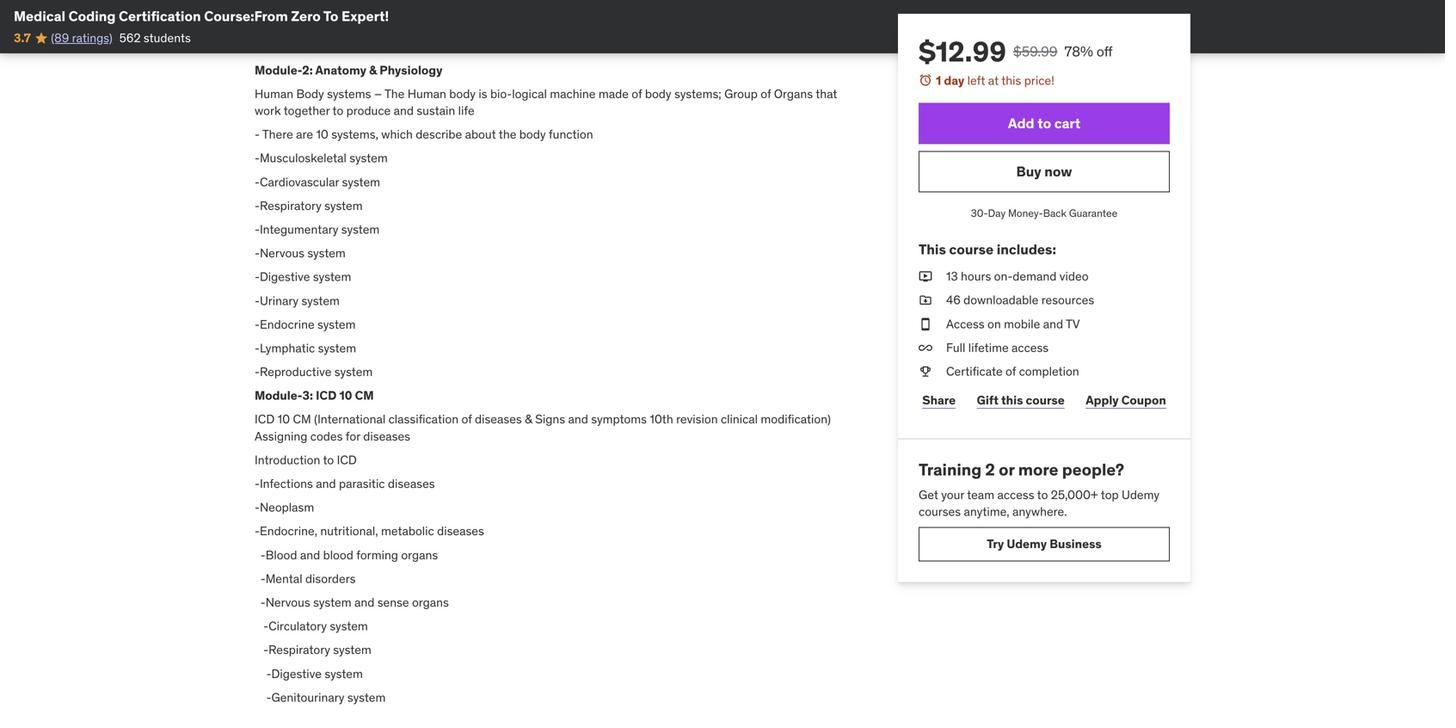 Task type: describe. For each thing, give the bounding box(es) containing it.
money-
[[1009, 207, 1044, 220]]

introduction
[[255, 452, 320, 468]]

medical coding certification course:from zero to expert!
[[14, 7, 389, 25]]

share
[[923, 393, 956, 408]]

buy
[[1017, 163, 1042, 180]]

xsmall image for full
[[919, 339, 933, 356]]

codes
[[310, 428, 343, 444]]

back
[[1044, 207, 1067, 220]]

neoplasm
[[260, 500, 314, 515]]

to
[[323, 7, 339, 25]]

of right classification
[[462, 412, 472, 427]]

suffix
[[255, 15, 285, 30]]

1 vertical spatial 10
[[339, 388, 352, 403]]

day
[[988, 207, 1006, 220]]

gift this course
[[977, 393, 1065, 408]]

30-
[[971, 207, 988, 220]]

lifetime
[[969, 340, 1009, 355]]

forming
[[356, 547, 398, 563]]

video
[[1060, 269, 1089, 284]]

or
[[999, 459, 1015, 480]]

cart
[[1055, 114, 1081, 132]]

systems,
[[332, 127, 379, 142]]

1 day left at this price!
[[936, 73, 1055, 88]]

and left parasitic
[[316, 476, 336, 491]]

blood
[[323, 547, 354, 563]]

anatomy
[[315, 62, 367, 78]]

share button
[[919, 383, 960, 418]]

diseases left the signs
[[475, 412, 522, 427]]

people?
[[1063, 459, 1125, 480]]

training 2 or more people? get your team access to 25,000+ top udemy courses anytime, anywhere.
[[919, 459, 1160, 519]]

signs
[[535, 412, 565, 427]]

and right the signs
[[568, 412, 588, 427]]

expert!
[[342, 7, 389, 25]]

are
[[296, 127, 313, 142]]

anytime,
[[964, 504, 1010, 519]]

this course includes:
[[919, 240, 1057, 258]]

body
[[296, 86, 324, 101]]

$12.99
[[919, 34, 1007, 69]]

diseases right metabolic
[[437, 523, 484, 539]]

and left tv
[[1044, 316, 1064, 332]]

now
[[1045, 163, 1073, 180]]

full
[[947, 340, 966, 355]]

xsmall image for 13
[[919, 268, 933, 285]]

sense
[[378, 595, 409, 610]]

46 downloadable resources
[[947, 292, 1095, 308]]

apply coupon
[[1086, 393, 1167, 408]]

2:
[[302, 62, 313, 78]]

to inside 'training 2 or more people? get your team access to 25,000+ top udemy courses anytime, anywhere.'
[[1038, 487, 1048, 502]]

apply
[[1086, 393, 1119, 408]]

integumentary
[[260, 222, 339, 237]]

at
[[989, 73, 999, 88]]

business
[[1050, 536, 1102, 552]]

try
[[987, 536, 1004, 552]]

1 vertical spatial icd
[[255, 412, 275, 427]]

machine
[[550, 86, 596, 101]]

add
[[1008, 114, 1035, 132]]

$59.99
[[1014, 43, 1058, 60]]

$12.99 $59.99 78% off
[[919, 34, 1113, 69]]

1 vertical spatial organs
[[412, 595, 449, 610]]

0 vertical spatial organs
[[401, 547, 438, 563]]

lymphatic
[[260, 340, 315, 356]]

endocrine
[[260, 317, 315, 332]]

your
[[942, 487, 965, 502]]

and left blood
[[300, 547, 320, 563]]

full lifetime access
[[947, 340, 1049, 355]]

0 vertical spatial course
[[950, 240, 994, 258]]

30-day money-back guarantee
[[971, 207, 1118, 220]]

(89
[[51, 30, 69, 46]]

certificate of completion
[[947, 364, 1080, 379]]

0 horizontal spatial &
[[369, 62, 377, 78]]

(89 ratings)
[[51, 30, 113, 46]]

anywhere.
[[1013, 504, 1068, 519]]

on
[[988, 316, 1001, 332]]

0 vertical spatial respiratory
[[260, 198, 322, 213]]

musculoskeletal
[[260, 150, 347, 166]]

xsmall image for certificate
[[919, 363, 933, 380]]

0 vertical spatial 10
[[316, 127, 329, 142]]

revision
[[676, 412, 718, 427]]

the
[[499, 127, 517, 142]]

this
[[919, 240, 946, 258]]

0 vertical spatial access
[[1012, 340, 1049, 355]]

which
[[381, 127, 413, 142]]

13 hours on-demand video
[[947, 269, 1089, 284]]

life
[[458, 103, 475, 118]]

1 vertical spatial course
[[1026, 393, 1065, 408]]

562
[[119, 30, 141, 46]]

10th
[[650, 412, 674, 427]]

infections
[[260, 476, 313, 491]]

ratings)
[[72, 30, 113, 46]]

team
[[967, 487, 995, 502]]

0 horizontal spatial udemy
[[1007, 536, 1047, 552]]

clinical
[[721, 412, 758, 427]]

nutritional,
[[320, 523, 378, 539]]

disorders
[[305, 571, 356, 586]]

1 vertical spatial respiratory
[[269, 642, 330, 658]]

access on mobile and tv
[[947, 316, 1080, 332]]

2 horizontal spatial body
[[645, 86, 672, 101]]

25,000+
[[1051, 487, 1099, 502]]

1 human from the left
[[255, 86, 294, 101]]

1 vertical spatial cm
[[293, 412, 311, 427]]

blood
[[266, 547, 297, 563]]

1 horizontal spatial cm
[[355, 388, 374, 403]]

tv
[[1066, 316, 1080, 332]]



Task type: locate. For each thing, give the bounding box(es) containing it.
certification
[[119, 7, 201, 25]]

0 horizontal spatial body
[[449, 86, 476, 101]]

body up life
[[449, 86, 476, 101]]

module-
[[255, 62, 302, 78], [255, 388, 303, 403]]

xsmall image up xsmall icon
[[919, 268, 933, 285]]

bio-
[[490, 86, 512, 101]]

1 xsmall image from the top
[[919, 268, 933, 285]]

udemy right try
[[1007, 536, 1047, 552]]

gift
[[977, 393, 999, 408]]

udemy inside 'training 2 or more people? get your team access to 25,000+ top udemy courses anytime, anywhere.'
[[1122, 487, 1160, 502]]

nervous down integumentary
[[260, 245, 305, 261]]

1 horizontal spatial 10
[[316, 127, 329, 142]]

& left the signs
[[525, 412, 532, 427]]

4 xsmall image from the top
[[919, 363, 933, 380]]

nervous down mental
[[266, 595, 310, 610]]

2 xsmall image from the top
[[919, 316, 933, 332]]

organs
[[774, 86, 813, 101]]

diseases up metabolic
[[388, 476, 435, 491]]

&
[[369, 62, 377, 78], [525, 412, 532, 427]]

1 horizontal spatial course
[[1026, 393, 1065, 408]]

on-
[[994, 269, 1013, 284]]

access
[[947, 316, 985, 332]]

to
[[333, 103, 344, 118], [1038, 114, 1052, 132], [323, 452, 334, 468], [1038, 487, 1048, 502]]

includes:
[[997, 240, 1057, 258]]

13
[[947, 269, 958, 284]]

add to cart button
[[919, 103, 1170, 144]]

0 horizontal spatial course
[[950, 240, 994, 258]]

1 vertical spatial access
[[998, 487, 1035, 502]]

alarm image
[[919, 73, 933, 87]]

training
[[919, 459, 982, 480]]

coding
[[68, 7, 116, 25]]

respiratory down circulatory
[[269, 642, 330, 658]]

of
[[632, 86, 642, 101], [761, 86, 771, 101], [1006, 364, 1016, 379], [462, 412, 472, 427]]

562 students
[[119, 30, 191, 46]]

1 vertical spatial module-
[[255, 388, 303, 403]]

0 vertical spatial module-
[[255, 62, 302, 78]]

1 vertical spatial &
[[525, 412, 532, 427]]

of down full lifetime access
[[1006, 364, 1016, 379]]

1 vertical spatial nervous
[[266, 595, 310, 610]]

symptoms
[[591, 412, 647, 427]]

top
[[1101, 487, 1119, 502]]

demand
[[1013, 269, 1057, 284]]

1
[[936, 73, 942, 88]]

function
[[549, 127, 593, 142]]

group
[[725, 86, 758, 101]]

0 vertical spatial cm
[[355, 388, 374, 403]]

course down completion on the right bottom of page
[[1026, 393, 1065, 408]]

-
[[255, 127, 260, 142], [255, 150, 260, 166], [255, 174, 260, 190], [255, 198, 260, 213], [255, 222, 260, 237], [255, 245, 260, 261], [255, 269, 260, 285], [255, 293, 260, 308], [255, 317, 260, 332], [255, 340, 260, 356], [255, 364, 260, 380], [255, 476, 260, 491], [255, 500, 260, 515], [255, 523, 260, 539], [261, 547, 266, 563], [261, 571, 266, 586], [261, 595, 266, 610], [263, 618, 269, 634], [263, 642, 269, 658], [266, 666, 271, 681], [266, 690, 271, 705]]

buy now button
[[919, 151, 1170, 192]]

0 vertical spatial udemy
[[1122, 487, 1160, 502]]

1 this from the top
[[1002, 73, 1022, 88]]

course up "hours"
[[950, 240, 994, 258]]

of right made
[[632, 86, 642, 101]]

is
[[479, 86, 488, 101]]

to up anywhere.
[[1038, 487, 1048, 502]]

10 up assigning
[[278, 412, 290, 427]]

3:
[[303, 388, 313, 403]]

urinary
[[260, 293, 299, 308]]

(international
[[314, 412, 386, 427]]

1 horizontal spatial human
[[408, 86, 447, 101]]

downloadable
[[964, 292, 1039, 308]]

icd
[[316, 388, 337, 403], [255, 412, 275, 427], [337, 452, 357, 468]]

0 vertical spatial &
[[369, 62, 377, 78]]

1 horizontal spatial udemy
[[1122, 487, 1160, 502]]

zero
[[291, 7, 321, 25]]

there
[[262, 127, 293, 142]]

off
[[1097, 43, 1113, 60]]

cm up (international
[[355, 388, 374, 403]]

2 vertical spatial 10
[[278, 412, 290, 427]]

for
[[346, 428, 360, 444]]

access inside 'training 2 or more people? get your team access to 25,000+ top udemy courses anytime, anywhere.'
[[998, 487, 1035, 502]]

of right group
[[761, 86, 771, 101]]

describe
[[416, 127, 462, 142]]

icd up assigning
[[255, 412, 275, 427]]

2 horizontal spatial 10
[[339, 388, 352, 403]]

2 human from the left
[[408, 86, 447, 101]]

that
[[816, 86, 838, 101]]

mental
[[266, 571, 303, 586]]

10
[[316, 127, 329, 142], [339, 388, 352, 403], [278, 412, 290, 427]]

price!
[[1025, 73, 1055, 88]]

icd right 3:
[[316, 388, 337, 403]]

0 vertical spatial icd
[[316, 388, 337, 403]]

1 vertical spatial udemy
[[1007, 536, 1047, 552]]

guarantee
[[1070, 207, 1118, 220]]

resources
[[1042, 292, 1095, 308]]

left
[[968, 73, 986, 88]]

cm down 3:
[[293, 412, 311, 427]]

to down codes
[[323, 452, 334, 468]]

endocrine,
[[260, 523, 318, 539]]

completion
[[1019, 364, 1080, 379]]

body left "systems;" on the top of the page
[[645, 86, 672, 101]]

organs down metabolic
[[401, 547, 438, 563]]

1 module- from the top
[[255, 62, 302, 78]]

human up work on the top left of page
[[255, 86, 294, 101]]

human up sustain
[[408, 86, 447, 101]]

0 horizontal spatial cm
[[293, 412, 311, 427]]

46
[[947, 292, 961, 308]]

to inside button
[[1038, 114, 1052, 132]]

& up the –
[[369, 62, 377, 78]]

hours
[[961, 269, 992, 284]]

genitourinary
[[271, 690, 345, 705]]

1 horizontal spatial &
[[525, 412, 532, 427]]

and left the sense
[[354, 595, 375, 610]]

try udemy business
[[987, 536, 1102, 552]]

system
[[350, 150, 388, 166], [342, 174, 380, 190], [325, 198, 363, 213], [341, 222, 380, 237], [307, 245, 346, 261], [313, 269, 351, 285], [302, 293, 340, 308], [318, 317, 356, 332], [318, 340, 356, 356], [335, 364, 373, 380], [313, 595, 352, 610], [330, 618, 368, 634], [333, 642, 372, 658], [325, 666, 363, 681], [348, 690, 386, 705]]

3 xsmall image from the top
[[919, 339, 933, 356]]

0 horizontal spatial human
[[255, 86, 294, 101]]

classification
[[389, 412, 459, 427]]

10 up (international
[[339, 388, 352, 403]]

3.7
[[14, 30, 31, 46]]

about
[[465, 127, 496, 142]]

access down mobile
[[1012, 340, 1049, 355]]

assigning
[[255, 428, 308, 444]]

2 vertical spatial icd
[[337, 452, 357, 468]]

human
[[255, 86, 294, 101], [408, 86, 447, 101]]

xsmall image left full
[[919, 339, 933, 356]]

digestive
[[260, 269, 310, 285], [271, 666, 322, 681]]

digestive up urinary
[[260, 269, 310, 285]]

xsmall image
[[919, 292, 933, 309]]

organs right the sense
[[412, 595, 449, 610]]

buy now
[[1017, 163, 1073, 180]]

respiratory up integumentary
[[260, 198, 322, 213]]

0 horizontal spatial 10
[[278, 412, 290, 427]]

physiology
[[380, 62, 443, 78]]

icd down for
[[337, 452, 357, 468]]

diseases right for
[[363, 428, 410, 444]]

2 this from the top
[[1002, 393, 1024, 408]]

to down systems
[[333, 103, 344, 118]]

access down the "or"
[[998, 487, 1035, 502]]

xsmall image for access
[[919, 316, 933, 332]]

this right at at top
[[1002, 73, 1022, 88]]

and down 'the'
[[394, 103, 414, 118]]

xsmall image up "share"
[[919, 363, 933, 380]]

prefix
[[255, 38, 286, 54]]

module- down prefix at the top left
[[255, 62, 302, 78]]

body right the on the left top
[[520, 127, 546, 142]]

0 vertical spatial digestive
[[260, 269, 310, 285]]

circulatory
[[269, 618, 327, 634]]

1 horizontal spatial body
[[520, 127, 546, 142]]

courses
[[919, 504, 961, 519]]

logical
[[512, 86, 547, 101]]

certificate
[[947, 364, 1003, 379]]

xsmall image
[[919, 268, 933, 285], [919, 316, 933, 332], [919, 339, 933, 356], [919, 363, 933, 380]]

metabolic
[[381, 523, 434, 539]]

10 right 'are'
[[316, 127, 329, 142]]

1 vertical spatial digestive
[[271, 666, 322, 681]]

0 vertical spatial this
[[1002, 73, 1022, 88]]

this right gift
[[1002, 393, 1024, 408]]

work
[[255, 103, 281, 118]]

2 module- from the top
[[255, 388, 303, 403]]

0 vertical spatial nervous
[[260, 245, 305, 261]]

mobile
[[1004, 316, 1041, 332]]

course:from
[[204, 7, 288, 25]]

together
[[284, 103, 330, 118]]

1 vertical spatial this
[[1002, 393, 1024, 408]]

digestive up genitourinary
[[271, 666, 322, 681]]

modification)
[[761, 412, 831, 427]]

module- down 'reproductive'
[[255, 388, 303, 403]]

to left cart
[[1038, 114, 1052, 132]]

xsmall image down xsmall icon
[[919, 316, 933, 332]]

parasitic
[[339, 476, 385, 491]]

coupon
[[1122, 393, 1167, 408]]

udemy right 'top'
[[1122, 487, 1160, 502]]



Task type: vqa. For each thing, say whether or not it's contained in the screenshot.
top "Respiratory"
yes



